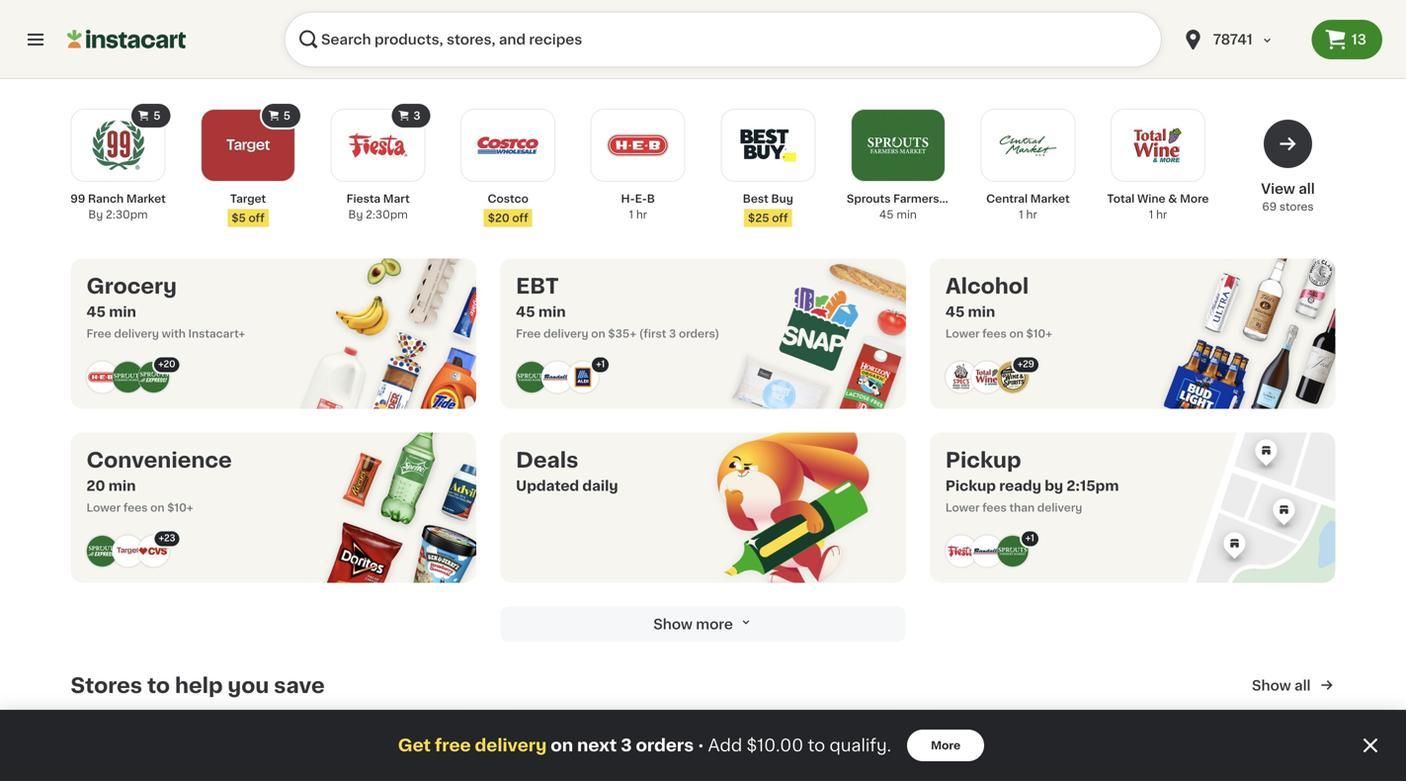 Task type: vqa. For each thing, say whether or not it's contained in the screenshot.
third off
yes



Task type: locate. For each thing, give the bounding box(es) containing it.
1 horizontal spatial market
[[942, 193, 982, 204]]

5 right 99 ranch market image
[[153, 110, 161, 121]]

2 off from the left
[[512, 213, 529, 223]]

3 right (first on the left top of the page
[[669, 328, 676, 339]]

deals
[[516, 450, 579, 471]]

1 5 from the left
[[153, 110, 161, 121]]

1 down wine
[[1150, 209, 1154, 220]]

randalls logo image down ready
[[972, 535, 1003, 567]]

market inside sprouts farmers market 45 min
[[942, 193, 982, 204]]

more right & at the right of the page
[[1180, 193, 1210, 204]]

2 horizontal spatial off
[[772, 213, 788, 223]]

on for alcohol
[[1010, 328, 1024, 339]]

45 down grocery
[[87, 305, 106, 319]]

1 pickup from the top
[[946, 450, 1022, 471]]

on up + 29
[[1010, 328, 1024, 339]]

free
[[87, 328, 111, 339], [516, 328, 541, 339]]

min inside alcohol 45 min lower fees on $10+
[[968, 305, 996, 319]]

sprouts express logo image left cvs® logo
[[87, 535, 118, 567]]

1 off from the left
[[249, 213, 265, 223]]

0 horizontal spatial free
[[87, 328, 111, 339]]

1 horizontal spatial 5
[[284, 110, 291, 121]]

+ 1
[[596, 360, 605, 369], [1026, 534, 1035, 543]]

0 horizontal spatial 20
[[87, 479, 105, 493]]

45 inside grocery 45 min free delivery with instacart+
[[87, 305, 106, 319]]

+ 20
[[158, 360, 175, 369]]

1 horizontal spatial hr
[[1027, 209, 1038, 220]]

total wine & more logo image
[[972, 361, 1003, 393]]

lower up fiesta mart logo
[[946, 502, 980, 513]]

all
[[1299, 182, 1316, 196], [1295, 679, 1311, 693]]

sprouts express logo image down with
[[138, 361, 170, 393]]

sprouts farmers market logo image left the "aldi logo"
[[516, 361, 548, 393]]

1 horizontal spatial show
[[1253, 679, 1292, 693]]

off
[[249, 213, 265, 223], [512, 213, 529, 223], [772, 213, 788, 223]]

min down the "alcohol"
[[968, 305, 996, 319]]

delivery inside treatment tracker modal dialog
[[475, 737, 547, 754]]

pickup heading
[[946, 448, 1120, 472]]

ebt 45 min free delivery on $35+ (first 3 orders)
[[516, 276, 720, 339]]

by down ranch
[[88, 209, 103, 220]]

min for convenience
[[109, 479, 136, 493]]

2:30pm down ranch
[[106, 209, 148, 220]]

min down ebt
[[539, 305, 566, 319]]

1 vertical spatial pickup
[[946, 479, 997, 493]]

get
[[398, 737, 431, 754]]

0 horizontal spatial 5
[[153, 110, 161, 121]]

treatment tracker modal dialog
[[0, 710, 1407, 781]]

min down grocery
[[109, 305, 136, 319]]

1 horizontal spatial more
[[1180, 193, 1210, 204]]

+ right the 'total wine & more logo'
[[1018, 360, 1023, 369]]

99 ranch market image
[[85, 112, 152, 179]]

ebt
[[516, 276, 559, 297]]

on left "$35+"
[[591, 328, 606, 339]]

more right qualify.
[[931, 740, 961, 751]]

0 horizontal spatial + 1
[[596, 360, 605, 369]]

1 horizontal spatial $10+
[[1027, 328, 1053, 339]]

23
[[164, 534, 175, 543]]

off inside target $5 off
[[249, 213, 265, 223]]

you
[[228, 675, 269, 696]]

market for sprouts farmers market 45 min
[[942, 193, 982, 204]]

hr down wine
[[1157, 209, 1168, 220]]

1 vertical spatial more
[[931, 740, 961, 751]]

on for ebt
[[591, 328, 606, 339]]

randalls logo image
[[542, 361, 574, 393], [972, 535, 1003, 567]]

by
[[1045, 479, 1064, 493]]

1 2:30pm from the left
[[106, 209, 148, 220]]

min
[[897, 209, 917, 220], [109, 305, 136, 319], [539, 305, 566, 319], [968, 305, 996, 319], [109, 479, 136, 493]]

lower up target: fast delivery logo on the left of page
[[87, 502, 121, 513]]

1 horizontal spatial off
[[512, 213, 529, 223]]

fees up target: fast delivery logo on the left of page
[[123, 502, 148, 513]]

ready
[[1000, 479, 1042, 493]]

market right central
[[1031, 193, 1070, 204]]

$10+
[[1027, 328, 1053, 339], [167, 502, 193, 513]]

0 vertical spatial 20
[[164, 360, 175, 369]]

1 free from the left
[[87, 328, 111, 339]]

2 by from the left
[[349, 209, 363, 220]]

hr down 'e-'
[[637, 209, 647, 220]]

2 5 from the left
[[284, 110, 291, 121]]

1 down the than
[[1031, 534, 1035, 543]]

+ 1 down ebt 45 min free delivery on $35+ (first 3 orders)
[[596, 360, 605, 369]]

0 vertical spatial + 1
[[596, 360, 605, 369]]

free inside grocery 45 min free delivery with instacart+
[[87, 328, 111, 339]]

0 vertical spatial all
[[1299, 182, 1316, 196]]

lower inside alcohol 45 min lower fees on $10+
[[946, 328, 980, 339]]

1 horizontal spatial by
[[349, 209, 363, 220]]

0 horizontal spatial 2:30pm
[[106, 209, 148, 220]]

free up h-e-b logo
[[87, 328, 111, 339]]

off for $20 off
[[512, 213, 529, 223]]

$35+
[[608, 328, 637, 339]]

+ 1 down the than
[[1026, 534, 1035, 543]]

0 vertical spatial randalls logo image
[[542, 361, 574, 393]]

total wine & more 1 hr
[[1108, 193, 1210, 220]]

instacart image
[[67, 28, 186, 51]]

0 vertical spatial to
[[147, 675, 170, 696]]

off right $5
[[249, 213, 265, 223]]

grocery
[[87, 276, 177, 297]]

pickup pickup ready by 2:15pm lower fees than delivery
[[946, 450, 1120, 513]]

20 down with
[[164, 360, 175, 369]]

0 vertical spatial 3
[[414, 110, 421, 121]]

lower inside convenience 20 min lower fees on $10+
[[87, 502, 121, 513]]

market
[[126, 193, 166, 204], [942, 193, 982, 204], [1031, 193, 1070, 204]]

0 horizontal spatial randalls logo image
[[542, 361, 574, 393]]

fees inside convenience 20 min lower fees on $10+
[[123, 502, 148, 513]]

min inside grocery 45 min free delivery with instacart+
[[109, 305, 136, 319]]

1 horizontal spatial + 1
[[1026, 534, 1035, 543]]

0 horizontal spatial more
[[931, 740, 961, 751]]

2 vertical spatial 3
[[621, 737, 632, 754]]

(first
[[639, 328, 667, 339]]

1 down central
[[1019, 209, 1024, 220]]

0 horizontal spatial $10+
[[167, 502, 193, 513]]

on for convenience
[[150, 502, 165, 513]]

20
[[164, 360, 175, 369], [87, 479, 105, 493]]

show inside popup button
[[1253, 679, 1292, 693]]

by inside the 99 ranch market by 2:30pm
[[88, 209, 103, 220]]

add
[[708, 737, 743, 754]]

min for alcohol
[[968, 305, 996, 319]]

fees
[[983, 328, 1007, 339], [123, 502, 148, 513], [983, 502, 1007, 513]]

hr
[[637, 209, 647, 220], [1027, 209, 1038, 220], [1157, 209, 1168, 220]]

delivery up the "aldi logo"
[[544, 328, 589, 339]]

central
[[987, 193, 1028, 204]]

1 hr from the left
[[637, 209, 647, 220]]

market right farmers
[[942, 193, 982, 204]]

1 vertical spatial 20
[[87, 479, 105, 493]]

sprouts farmers market logo image down the than
[[997, 535, 1029, 567]]

free for grocery
[[87, 328, 111, 339]]

3 off from the left
[[772, 213, 788, 223]]

min inside convenience 20 min lower fees on $10+
[[109, 479, 136, 493]]

hr down central
[[1027, 209, 1038, 220]]

all for view all 69 stores
[[1299, 182, 1316, 196]]

5 right target image
[[284, 110, 291, 121]]

2:30pm
[[106, 209, 148, 220], [366, 209, 408, 220]]

0 horizontal spatial by
[[88, 209, 103, 220]]

0 horizontal spatial sprouts express logo image
[[87, 535, 118, 567]]

45 inside sprouts farmers market 45 min
[[880, 209, 894, 220]]

off inside 'best buy $25 off'
[[772, 213, 788, 223]]

0 vertical spatial pickup
[[946, 450, 1022, 471]]

lower for alcohol
[[946, 328, 980, 339]]

h e b image
[[605, 112, 672, 179]]

20 inside convenience 20 min lower fees on $10+
[[87, 479, 105, 493]]

1 horizontal spatial to
[[808, 737, 826, 754]]

show
[[654, 617, 693, 631], [1253, 679, 1292, 693]]

0 vertical spatial more
[[1180, 193, 1210, 204]]

1 vertical spatial + 1
[[1026, 534, 1035, 543]]

show inside dropdown button
[[654, 617, 693, 631]]

pickup left ready
[[946, 479, 997, 493]]

total
[[1108, 193, 1135, 204]]

45 for ebt
[[516, 305, 535, 319]]

h-e-b logo image
[[87, 361, 118, 393]]

1 vertical spatial show
[[1253, 679, 1292, 693]]

$10.00
[[747, 737, 804, 754]]

min inside ebt 45 min free delivery on $35+ (first 3 orders)
[[539, 305, 566, 319]]

78741 button
[[1170, 12, 1313, 67]]

qualify.
[[830, 737, 892, 754]]

45 down sprouts
[[880, 209, 894, 220]]

to left help
[[147, 675, 170, 696]]

costco image
[[475, 112, 542, 179]]

get free delivery on next 3 orders • add $10.00 to qualify.
[[398, 737, 892, 754]]

78741 button
[[1182, 12, 1301, 67]]

1 vertical spatial 3
[[669, 328, 676, 339]]

2 horizontal spatial 3
[[669, 328, 676, 339]]

1 horizontal spatial 3
[[621, 737, 632, 754]]

on up + 23
[[150, 502, 165, 513]]

on left next
[[551, 737, 573, 754]]

min down farmers
[[897, 209, 917, 220]]

1 right the "aldi logo"
[[601, 360, 605, 369]]

by down fiesta
[[349, 209, 363, 220]]

fees left the than
[[983, 502, 1007, 513]]

1 by from the left
[[88, 209, 103, 220]]

1 horizontal spatial free
[[516, 328, 541, 339]]

off right $20
[[512, 213, 529, 223]]

2 hr from the left
[[1027, 209, 1038, 220]]

fiesta mart logo image
[[946, 535, 978, 567]]

5
[[153, 110, 161, 121], [284, 110, 291, 121]]

show all
[[1253, 679, 1311, 693]]

2 horizontal spatial hr
[[1157, 209, 1168, 220]]

market inside the 99 ranch market by 2:30pm
[[126, 193, 166, 204]]

off inside costco $20 off
[[512, 213, 529, 223]]

20 down the convenience heading
[[87, 479, 105, 493]]

central market image
[[995, 112, 1062, 179]]

45 inside ebt 45 min free delivery on $35+ (first 3 orders)
[[516, 305, 535, 319]]

1 horizontal spatial 20
[[164, 360, 175, 369]]

+ for alcohol
[[1018, 360, 1023, 369]]

0 horizontal spatial market
[[126, 193, 166, 204]]

$10+ inside convenience 20 min lower fees on $10+
[[167, 502, 193, 513]]

to right $10.00
[[808, 737, 826, 754]]

3 right fiesta mart image
[[414, 110, 421, 121]]

45 inside alcohol 45 min lower fees on $10+
[[946, 305, 965, 319]]

randalls logo image up deals heading
[[542, 361, 574, 393]]

1 market from the left
[[126, 193, 166, 204]]

stores to help you save
[[71, 675, 325, 696]]

view all 69 stores
[[1262, 182, 1316, 212]]

convenience
[[87, 450, 232, 471]]

0 horizontal spatial to
[[147, 675, 170, 696]]

all inside view all 69 stores
[[1299, 182, 1316, 196]]

0 vertical spatial show
[[654, 617, 693, 631]]

1 inside central market 1 hr
[[1019, 209, 1024, 220]]

+ down the than
[[1026, 534, 1031, 543]]

market right ranch
[[126, 193, 166, 204]]

lower up spec's logo
[[946, 328, 980, 339]]

all inside popup button
[[1295, 679, 1311, 693]]

2:15pm
[[1067, 479, 1120, 493]]

delivery left with
[[114, 328, 159, 339]]

3 market from the left
[[1031, 193, 1070, 204]]

farmers
[[894, 193, 940, 204]]

randalls logo image for pickup
[[972, 535, 1003, 567]]

3
[[414, 110, 421, 121], [669, 328, 676, 339], [621, 737, 632, 754]]

sprouts farmers market logo image
[[112, 361, 144, 393], [516, 361, 548, 393], [997, 535, 1029, 567]]

1 vertical spatial all
[[1295, 679, 1311, 693]]

1 vertical spatial to
[[808, 737, 826, 754]]

+ right target: fast delivery logo on the left of page
[[159, 534, 164, 543]]

sprouts farmers market logo image left + 20
[[112, 361, 144, 393]]

0 horizontal spatial hr
[[637, 209, 647, 220]]

convenience 20 min lower fees on $10+
[[87, 450, 232, 513]]

to inside treatment tracker modal dialog
[[808, 737, 826, 754]]

•
[[698, 737, 704, 753]]

3 hr from the left
[[1157, 209, 1168, 220]]

2:30pm inside the 99 ranch market by 2:30pm
[[106, 209, 148, 220]]

$10+ inside alcohol 45 min lower fees on $10+
[[1027, 328, 1053, 339]]

1 vertical spatial $10+
[[167, 502, 193, 513]]

with
[[162, 328, 186, 339]]

delivery
[[114, 328, 159, 339], [544, 328, 589, 339], [1038, 502, 1083, 513], [475, 737, 547, 754]]

45 down the "alcohol"
[[946, 305, 965, 319]]

$10+ up 29
[[1027, 328, 1053, 339]]

min down the convenience heading
[[109, 479, 136, 493]]

0 vertical spatial $10+
[[1027, 328, 1053, 339]]

fees up the 'total wine & more logo'
[[983, 328, 1007, 339]]

$10+ up 23
[[167, 502, 193, 513]]

delivery down by
[[1038, 502, 1083, 513]]

pickup
[[946, 450, 1022, 471], [946, 479, 997, 493]]

fees for alcohol
[[983, 328, 1007, 339]]

delivery inside pickup pickup ready by 2:15pm lower fees than delivery
[[1038, 502, 1083, 513]]

78741
[[1214, 33, 1253, 46]]

1 vertical spatial randalls logo image
[[972, 535, 1003, 567]]

alcohol 45 min lower fees on $10+
[[946, 276, 1053, 339]]

show all button
[[1253, 676, 1336, 696]]

1
[[629, 209, 634, 220], [1019, 209, 1024, 220], [1150, 209, 1154, 220], [601, 360, 605, 369], [1031, 534, 1035, 543]]

2 pickup from the top
[[946, 479, 997, 493]]

target
[[230, 193, 266, 204]]

2 horizontal spatial sprouts farmers market logo image
[[997, 535, 1029, 567]]

1 down h-
[[629, 209, 634, 220]]

costco $20 off
[[488, 193, 529, 223]]

1 horizontal spatial 2:30pm
[[366, 209, 408, 220]]

2 horizontal spatial market
[[1031, 193, 1070, 204]]

2:30pm down mart
[[366, 209, 408, 220]]

view
[[1262, 182, 1296, 196]]

1 horizontal spatial sprouts express logo image
[[138, 361, 170, 393]]

on inside ebt 45 min free delivery on $35+ (first 3 orders)
[[591, 328, 606, 339]]

2 2:30pm from the left
[[366, 209, 408, 220]]

2 free from the left
[[516, 328, 541, 339]]

1 horizontal spatial randalls logo image
[[972, 535, 1003, 567]]

45 down ebt
[[516, 305, 535, 319]]

delivery right free
[[475, 737, 547, 754]]

hr inside central market 1 hr
[[1027, 209, 1038, 220]]

+ down with
[[158, 360, 164, 369]]

0 horizontal spatial sprouts farmers market logo image
[[112, 361, 144, 393]]

fees inside alcohol 45 min lower fees on $10+
[[983, 328, 1007, 339]]

lower for convenience
[[87, 502, 121, 513]]

free inside ebt 45 min free delivery on $35+ (first 3 orders)
[[516, 328, 541, 339]]

0 horizontal spatial off
[[249, 213, 265, 223]]

on
[[591, 328, 606, 339], [1010, 328, 1024, 339], [150, 502, 165, 513], [551, 737, 573, 754]]

+ down ebt 45 min free delivery on $35+ (first 3 orders)
[[596, 360, 601, 369]]

sprouts express logo image
[[138, 361, 170, 393], [87, 535, 118, 567]]

lower
[[946, 328, 980, 339], [87, 502, 121, 513], [946, 502, 980, 513]]

3 right next
[[621, 737, 632, 754]]

on inside alcohol 45 min lower fees on $10+
[[1010, 328, 1024, 339]]

0 vertical spatial sprouts express logo image
[[138, 361, 170, 393]]

best buy $25 off
[[743, 193, 794, 223]]

1 vertical spatial sprouts express logo image
[[87, 535, 118, 567]]

convenience heading
[[87, 448, 232, 472]]

to
[[147, 675, 170, 696], [808, 737, 826, 754]]

off down buy
[[772, 213, 788, 223]]

free down ebt
[[516, 328, 541, 339]]

2 market from the left
[[942, 193, 982, 204]]

pickup up ready
[[946, 450, 1022, 471]]

0 horizontal spatial show
[[654, 617, 693, 631]]

on inside convenience 20 min lower fees on $10+
[[150, 502, 165, 513]]

lower inside pickup pickup ready by 2:15pm lower fees than delivery
[[946, 502, 980, 513]]

save
[[274, 675, 325, 696]]

45
[[880, 209, 894, 220], [87, 305, 106, 319], [516, 305, 535, 319], [946, 305, 965, 319]]

None search field
[[285, 12, 1162, 67]]



Task type: describe. For each thing, give the bounding box(es) containing it.
h-
[[621, 193, 635, 204]]

2:30pm inside 'fiesta mart by 2:30pm'
[[366, 209, 408, 220]]

show for show more
[[654, 617, 693, 631]]

20 for convenience
[[87, 479, 105, 493]]

walgreens
[[576, 734, 653, 748]]

alcohol heading
[[946, 274, 1053, 298]]

fees for convenience
[[123, 502, 148, 513]]

sprouts
[[847, 193, 891, 204]]

fiesta mart image
[[345, 112, 412, 179]]

travis heights wine & spirits logo image
[[997, 361, 1029, 393]]

+ 29
[[1018, 360, 1035, 369]]

45 for alcohol
[[946, 305, 965, 319]]

target: fast delivery logo image
[[112, 535, 144, 567]]

5 for target $5 off
[[284, 110, 291, 121]]

central market 1 hr
[[987, 193, 1070, 220]]

$20
[[488, 213, 510, 223]]

costco
[[488, 193, 529, 204]]

+ for convenience
[[159, 534, 164, 543]]

target image
[[215, 112, 282, 179]]

more
[[696, 617, 733, 631]]

+ 1 for ebt
[[596, 360, 605, 369]]

5 for 99 ranch market by 2:30pm
[[153, 110, 161, 121]]

$5
[[232, 213, 246, 223]]

walgreens link
[[500, 713, 906, 781]]

show more
[[654, 617, 733, 631]]

all for show all
[[1295, 679, 1311, 693]]

min for grocery
[[109, 305, 136, 319]]

instacart+
[[188, 328, 245, 339]]

99
[[70, 193, 85, 204]]

than
[[1010, 502, 1035, 513]]

show for show all
[[1253, 679, 1292, 693]]

min for ebt
[[539, 305, 566, 319]]

e-
[[635, 193, 647, 204]]

hr inside h-e-b 1 hr
[[637, 209, 647, 220]]

mart
[[383, 193, 410, 204]]

1 inside h-e-b 1 hr
[[629, 209, 634, 220]]

more inside button
[[931, 740, 961, 751]]

20 for +
[[164, 360, 175, 369]]

on inside treatment tracker modal dialog
[[551, 737, 573, 754]]

+ 1 for pickup
[[1026, 534, 1035, 543]]

3 inside treatment tracker modal dialog
[[621, 737, 632, 754]]

more button
[[908, 730, 985, 761]]

+ for ebt
[[596, 360, 601, 369]]

cvs® logo image
[[138, 535, 170, 567]]

free for ebt
[[516, 328, 541, 339]]

+ 23
[[159, 534, 175, 543]]

$25
[[748, 213, 770, 223]]

fees inside pickup pickup ready by 2:15pm lower fees than delivery
[[983, 502, 1007, 513]]

next
[[577, 737, 617, 754]]

Search field
[[285, 12, 1162, 67]]

deals heading
[[516, 448, 618, 472]]

aldi logo image
[[568, 361, 599, 393]]

show more button
[[501, 607, 906, 642]]

45 for grocery
[[87, 305, 106, 319]]

+ for grocery
[[158, 360, 164, 369]]

1 horizontal spatial sprouts farmers market logo image
[[516, 361, 548, 393]]

0 horizontal spatial 3
[[414, 110, 421, 121]]

market inside central market 1 hr
[[1031, 193, 1070, 204]]

deals updated daily
[[516, 450, 618, 493]]

29
[[1023, 360, 1035, 369]]

69
[[1263, 201, 1277, 212]]

updated
[[516, 479, 579, 493]]

help
[[175, 675, 223, 696]]

stores
[[1280, 201, 1314, 212]]

fiesta mart by 2:30pm
[[347, 193, 410, 220]]

randalls logo image for ebt
[[542, 361, 574, 393]]

alcohol
[[946, 276, 1029, 297]]

min inside sprouts farmers market 45 min
[[897, 209, 917, 220]]

13
[[1352, 33, 1367, 46]]

h-e-b 1 hr
[[621, 193, 655, 220]]

sprouts farmers market 45 min
[[847, 193, 982, 220]]

total wine & more image
[[1125, 112, 1192, 179]]

99 ranch market by 2:30pm
[[70, 193, 166, 220]]

off for $5 off
[[249, 213, 265, 223]]

grocery heading
[[87, 274, 245, 298]]

delivery inside grocery 45 min free delivery with instacart+
[[114, 328, 159, 339]]

delivery inside ebt 45 min free delivery on $35+ (first 3 orders)
[[544, 328, 589, 339]]

by inside 'fiesta mart by 2:30pm'
[[349, 209, 363, 220]]

market for 99 ranch market by 2:30pm
[[126, 193, 166, 204]]

free
[[435, 737, 471, 754]]

best buy image
[[735, 112, 802, 179]]

stores
[[71, 675, 142, 696]]

13 button
[[1313, 20, 1383, 59]]

daily
[[583, 479, 618, 493]]

wine
[[1138, 193, 1166, 204]]

grocery 45 min free delivery with instacart+
[[87, 276, 245, 339]]

1 inside the total wine & more 1 hr
[[1150, 209, 1154, 220]]

orders)
[[679, 328, 720, 339]]

sprouts farmers market image
[[865, 112, 932, 179]]

&
[[1169, 193, 1178, 204]]

ebt heading
[[516, 274, 720, 298]]

more inside the total wine & more 1 hr
[[1180, 193, 1210, 204]]

b
[[647, 193, 655, 204]]

best
[[743, 193, 769, 204]]

orders
[[636, 737, 694, 754]]

fiesta
[[347, 193, 381, 204]]

+ for pickup
[[1026, 534, 1031, 543]]

3 inside ebt 45 min free delivery on $35+ (first 3 orders)
[[669, 328, 676, 339]]

$10+ for convenience
[[167, 502, 193, 513]]

hr inside the total wine & more 1 hr
[[1157, 209, 1168, 220]]

$10+ for alcohol
[[1027, 328, 1053, 339]]

ranch
[[88, 193, 124, 204]]

buy
[[772, 193, 794, 204]]

target $5 off
[[230, 193, 266, 223]]

spec's logo image
[[946, 361, 978, 393]]



